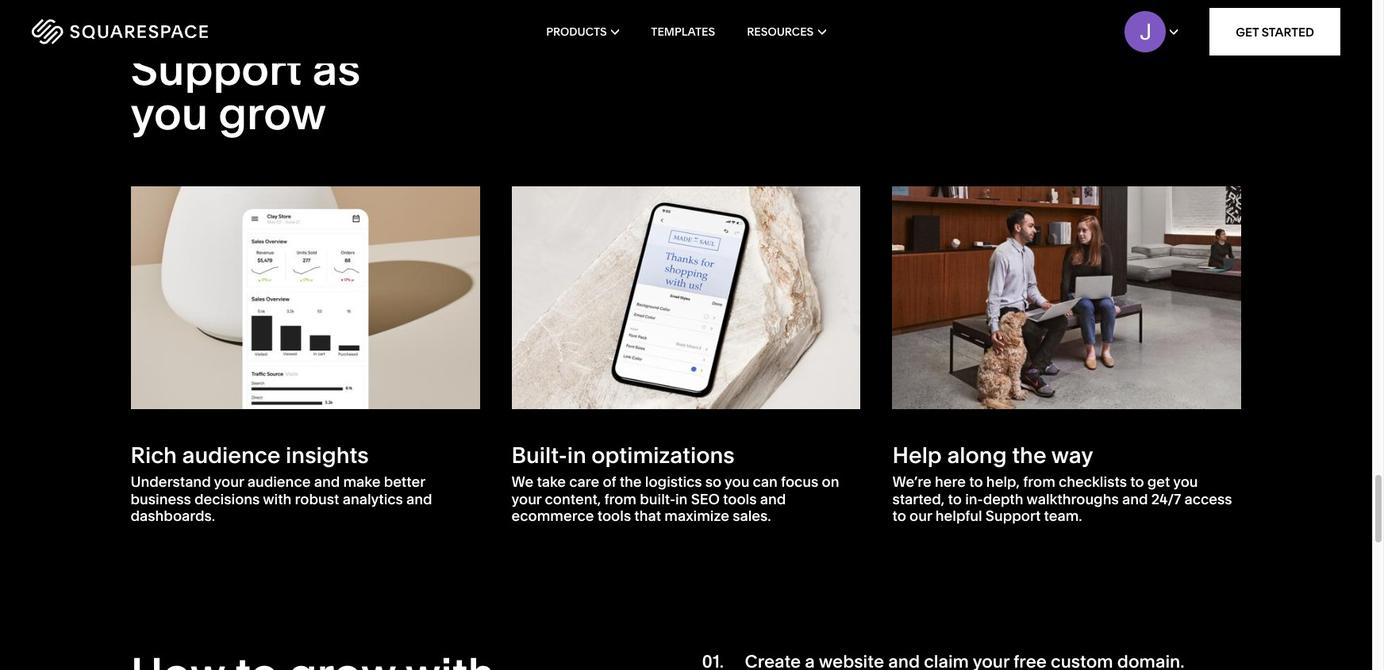 Task type: describe. For each thing, give the bounding box(es) containing it.
understand
[[131, 473, 211, 492]]

take
[[537, 473, 566, 492]]

insights
[[286, 442, 369, 469]]

of
[[603, 473, 617, 492]]

1 vertical spatial audience
[[247, 473, 311, 492]]

resources
[[747, 25, 814, 39]]

built-
[[512, 442, 567, 469]]

built-in optimizations we take care of the logistics so you can focus on your content, from built-in seo tools and ecommerce tools that maximize sales.
[[512, 442, 840, 526]]

focus
[[781, 473, 819, 492]]

along
[[948, 442, 1007, 469]]

access
[[1185, 490, 1233, 509]]

with
[[263, 490, 292, 509]]

maximize
[[665, 508, 730, 526]]

depth
[[984, 490, 1024, 509]]

that
[[635, 508, 662, 526]]

the inside 'built-in optimizations we take care of the logistics so you can focus on your content, from built-in seo tools and ecommerce tools that maximize sales.'
[[620, 473, 642, 492]]

0 horizontal spatial tools
[[598, 508, 631, 526]]

0 vertical spatial in
[[567, 442, 587, 469]]

24/7
[[1152, 490, 1182, 509]]

started,
[[893, 490, 945, 509]]

support inside "support as you grow"
[[131, 42, 302, 96]]

dashboards.
[[131, 508, 215, 526]]

so
[[706, 473, 722, 492]]

optimizations
[[592, 442, 735, 469]]

checklists
[[1059, 473, 1128, 492]]

decisions
[[195, 490, 260, 509]]

1 vertical spatial in
[[676, 490, 688, 509]]

better
[[384, 473, 425, 492]]

way
[[1052, 442, 1094, 469]]

on
[[822, 473, 840, 492]]

to right here
[[970, 473, 984, 492]]

templates
[[651, 25, 716, 39]]

rich audience insights understand your audience and make better business decisions with robust analytics and dashboards.
[[131, 442, 432, 526]]

built-
[[640, 490, 676, 509]]

here
[[935, 473, 966, 492]]

to left get
[[1131, 473, 1145, 492]]

from inside 'built-in optimizations we take care of the logistics so you can focus on your content, from built-in seo tools and ecommerce tools that maximize sales.'
[[605, 490, 637, 509]]

your inside 'built-in optimizations we take care of the logistics so you can focus on your content, from built-in seo tools and ecommerce tools that maximize sales.'
[[512, 490, 542, 509]]

help,
[[987, 473, 1020, 492]]

get started link
[[1210, 8, 1341, 56]]

and down insights
[[314, 473, 340, 492]]

and inside 'built-in optimizations we take care of the logistics so you can focus on your content, from built-in seo tools and ecommerce tools that maximize sales.'
[[760, 490, 786, 509]]

business
[[131, 490, 191, 509]]

resources button
[[747, 0, 826, 64]]

squarespace logo image
[[32, 19, 208, 44]]

help along the way we're here to help, from checklists to get you started, to in-depth walkthroughs and 24/7 access to our helpful support team.
[[893, 442, 1233, 526]]

seo
[[691, 490, 720, 509]]

squarespace logo link
[[32, 19, 294, 44]]

you inside "support as you grow"
[[131, 86, 208, 140]]

to left "in-"
[[949, 490, 962, 509]]

can
[[753, 473, 778, 492]]

from inside help along the way we're here to help, from checklists to get you started, to in-depth walkthroughs and 24/7 access to our helpful support team.
[[1024, 473, 1056, 492]]

you inside help along the way we're here to help, from checklists to get you started, to in-depth walkthroughs and 24/7 access to our helpful support team.
[[1174, 473, 1199, 492]]



Task type: locate. For each thing, give the bounding box(es) containing it.
audience insights mobile ui in squarespace app image
[[131, 186, 480, 409]]

sales.
[[733, 508, 772, 526]]

your inside rich audience insights understand your audience and make better business decisions with robust analytics and dashboards.
[[214, 473, 244, 492]]

to left the our
[[893, 508, 907, 526]]

in left seo
[[676, 490, 688, 509]]

we
[[512, 473, 534, 492]]

templates link
[[651, 0, 716, 64]]

1 horizontal spatial from
[[1024, 473, 1056, 492]]

content,
[[545, 490, 601, 509]]

rich
[[131, 442, 177, 469]]

analytics
[[343, 490, 403, 509]]

2 horizontal spatial you
[[1174, 473, 1199, 492]]

started
[[1262, 24, 1315, 39]]

0 horizontal spatial you
[[131, 86, 208, 140]]

1 horizontal spatial you
[[725, 473, 750, 492]]

the up help,
[[1013, 442, 1047, 469]]

tools
[[723, 490, 757, 509], [598, 508, 631, 526]]

1 horizontal spatial support
[[986, 508, 1041, 526]]

1 vertical spatial the
[[620, 473, 642, 492]]

your
[[214, 473, 244, 492], [512, 490, 542, 509]]

0 vertical spatial the
[[1013, 442, 1047, 469]]

get
[[1236, 24, 1260, 39]]

1 horizontal spatial in
[[676, 490, 688, 509]]

in up care
[[567, 442, 587, 469]]

tools right so
[[723, 490, 757, 509]]

products button
[[546, 0, 620, 64]]

team.
[[1045, 508, 1083, 526]]

from right help,
[[1024, 473, 1056, 492]]

1 horizontal spatial your
[[512, 490, 542, 509]]

the
[[1013, 442, 1047, 469], [620, 473, 642, 492]]

our
[[910, 508, 933, 526]]

and right the analytics
[[407, 490, 432, 509]]

audience up decisions
[[182, 442, 281, 469]]

0 horizontal spatial your
[[214, 473, 244, 492]]

1 horizontal spatial tools
[[723, 490, 757, 509]]

support inside help along the way we're here to help, from checklists to get you started, to in-depth walkthroughs and 24/7 access to our helpful support team.
[[986, 508, 1041, 526]]

squarespace support image
[[893, 186, 1242, 409]]

audience down insights
[[247, 473, 311, 492]]

0 horizontal spatial the
[[620, 473, 642, 492]]

get
[[1148, 473, 1171, 492]]

the inside help along the way we're here to help, from checklists to get you started, to in-depth walkthroughs and 24/7 access to our helpful support team.
[[1013, 442, 1047, 469]]

1 vertical spatial support
[[986, 508, 1041, 526]]

0 horizontal spatial from
[[605, 490, 637, 509]]

0 vertical spatial support
[[131, 42, 302, 96]]

1 horizontal spatial the
[[1013, 442, 1047, 469]]

to
[[970, 473, 984, 492], [1131, 473, 1145, 492], [949, 490, 962, 509], [893, 508, 907, 526]]

get started
[[1236, 24, 1315, 39]]

audience
[[182, 442, 281, 469], [247, 473, 311, 492]]

support as you grow
[[131, 42, 361, 140]]

we're
[[893, 473, 932, 492]]

0 horizontal spatial in
[[567, 442, 587, 469]]

and left 24/7
[[1123, 490, 1149, 509]]

make
[[343, 473, 381, 492]]

support
[[131, 42, 302, 96], [986, 508, 1041, 526]]

robust
[[295, 490, 339, 509]]

0 vertical spatial audience
[[182, 442, 281, 469]]

and
[[314, 473, 340, 492], [407, 490, 432, 509], [760, 490, 786, 509], [1123, 490, 1149, 509]]

from
[[1024, 473, 1056, 492], [605, 490, 637, 509]]

tools left that
[[598, 508, 631, 526]]

ecommerce
[[512, 508, 594, 526]]

grow
[[219, 86, 326, 140]]

as
[[313, 42, 361, 96]]

your down built-
[[512, 490, 542, 509]]

the right "of"
[[620, 473, 642, 492]]

in
[[567, 442, 587, 469], [676, 490, 688, 509]]

care
[[570, 473, 600, 492]]

help
[[893, 442, 942, 469]]

helpful
[[936, 508, 983, 526]]

and left on
[[760, 490, 786, 509]]

your left with
[[214, 473, 244, 492]]

products
[[546, 25, 607, 39]]

in-
[[966, 490, 984, 509]]

walkthroughs
[[1027, 490, 1119, 509]]

from left built-
[[605, 490, 637, 509]]

logistics
[[645, 473, 702, 492]]

0 horizontal spatial support
[[131, 42, 302, 96]]

and inside help along the way we're here to help, from checklists to get you started, to in-depth walkthroughs and 24/7 access to our helpful support team.
[[1123, 490, 1149, 509]]

squarespace app customization panel ui image
[[512, 186, 861, 409]]

you
[[131, 86, 208, 140], [725, 473, 750, 492], [1174, 473, 1199, 492]]

you inside 'built-in optimizations we take care of the logistics so you can focus on your content, from built-in seo tools and ecommerce tools that maximize sales.'
[[725, 473, 750, 492]]



Task type: vqa. For each thing, say whether or not it's contained in the screenshot.
take
yes



